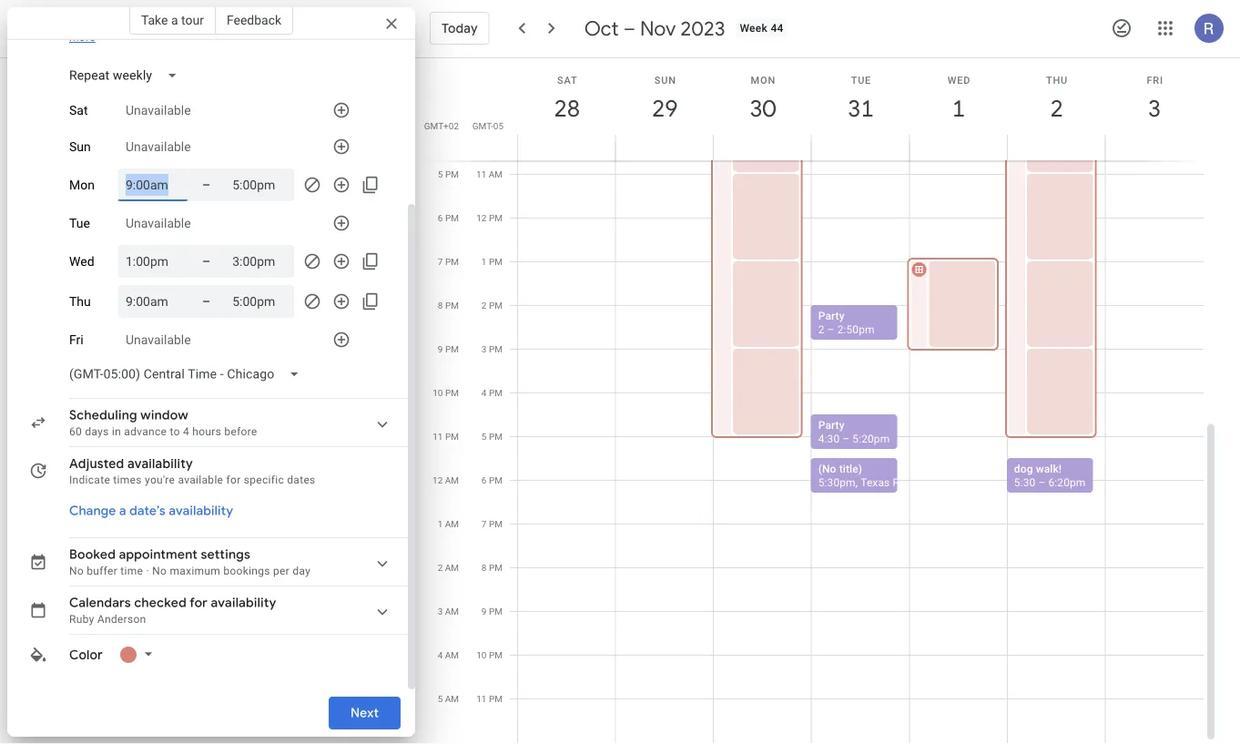 Task type: describe. For each thing, give the bounding box(es) containing it.
4 for 4 am
[[438, 649, 443, 660]]

pm down the 3 pm
[[489, 387, 503, 398]]

calendars
[[69, 595, 131, 611]]

pm left the 3 pm
[[445, 343, 459, 354]]

pm right 3 am
[[489, 606, 503, 617]]

mon for mon
[[69, 177, 95, 192]]

cell containing party
[[811, 0, 910, 743]]

1 horizontal spatial 10 pm
[[477, 649, 503, 660]]

28 column header
[[517, 58, 616, 161]]

color
[[69, 647, 103, 663]]

window
[[141, 407, 188, 424]]

0 horizontal spatial 10
[[433, 387, 443, 398]]

0 horizontal spatial 9 pm
[[438, 343, 459, 354]]

time
[[121, 565, 143, 578]]

calendars checked for availability ruby anderson
[[69, 595, 277, 626]]

pm right 5 am
[[489, 693, 503, 704]]

tue for tue
[[69, 216, 90, 231]]

pm up 1 pm at top
[[489, 212, 503, 223]]

End time on Wednesdays text field
[[232, 251, 287, 272]]

maximum
[[170, 565, 221, 578]]

(no
[[819, 462, 837, 475]]

change a date's availability
[[69, 503, 233, 519]]

gmt-05
[[473, 120, 504, 131]]

0 vertical spatial available
[[199, 16, 245, 29]]

4 inside scheduling window 60 days in advance to 4 hours before
[[183, 425, 189, 438]]

31
[[847, 93, 873, 123]]

12 am
[[433, 475, 459, 486]]

1 column header
[[909, 58, 1008, 161]]

specific
[[244, 474, 284, 486]]

2 inside the party 2 – 2:50pm
[[819, 323, 825, 336]]

next button
[[329, 691, 401, 735]]

– left "end time on mondays" text box
[[202, 177, 211, 192]]

ruby
[[69, 613, 94, 626]]

1 vertical spatial 11
[[433, 431, 443, 442]]

week 44
[[740, 22, 784, 35]]

0 vertical spatial 7
[[438, 256, 443, 267]]

30
[[749, 93, 775, 123]]

– right oct
[[624, 15, 636, 41]]

0 horizontal spatial 8
[[438, 300, 443, 311]]

3 am
[[438, 606, 459, 617]]

take a tour
[[141, 12, 204, 27]]

1 horizontal spatial 9 pm
[[482, 606, 503, 617]]

1 inside wed 1
[[952, 93, 965, 123]]

1 horizontal spatial 8 pm
[[482, 562, 503, 573]]

when
[[89, 16, 116, 29]]

pm left "2 pm"
[[445, 300, 459, 311]]

scheduling
[[69, 407, 137, 424]]

2 am
[[438, 562, 459, 573]]

wed for wed
[[69, 254, 94, 269]]

booked
[[69, 547, 116, 563]]

days
[[85, 425, 109, 438]]

wed for wed 1
[[948, 74, 971, 86]]

11 am
[[476, 169, 503, 179]]

12 pm
[[477, 212, 503, 223]]

12 for 12 am
[[433, 475, 443, 486]]

30 column header
[[713, 58, 812, 161]]

thu for thu
[[69, 294, 91, 309]]

oct
[[585, 15, 619, 41]]

pm left 12 pm
[[445, 212, 459, 223]]

05
[[494, 120, 504, 131]]

learn more link
[[69, 16, 371, 44]]

sat for sat
[[69, 103, 88, 118]]

date's
[[129, 503, 166, 519]]

2 horizontal spatial for
[[248, 16, 262, 29]]

anderson
[[97, 613, 146, 626]]

1 for pm
[[482, 256, 487, 267]]

learn
[[342, 16, 371, 29]]

advance
[[124, 425, 167, 438]]

wed 1
[[948, 74, 971, 123]]

1 vertical spatial 8
[[482, 562, 487, 573]]

times
[[113, 474, 142, 486]]

appointment
[[119, 547, 198, 563]]

sat 28
[[553, 74, 579, 123]]

– right start time on wednesdays text box
[[202, 254, 211, 269]]

gmt-
[[473, 120, 494, 131]]

before
[[224, 425, 257, 438]]

1 vertical spatial 6 pm
[[482, 475, 503, 486]]

– inside the party 2 – 2:50pm
[[828, 323, 835, 336]]

29
[[651, 93, 677, 123]]

1 no from the left
[[69, 565, 84, 578]]

sat for sat 28
[[557, 74, 578, 86]]

tuesday, october 31 element
[[840, 87, 882, 129]]

wednesday, november 1 element
[[938, 87, 980, 129]]

1 vertical spatial 5
[[482, 431, 487, 442]]

5 cell from the left
[[908, 0, 1008, 743]]

0 vertical spatial 11
[[476, 169, 487, 179]]

buffer
[[87, 565, 118, 578]]

4 am
[[438, 649, 459, 660]]

am for 2 am
[[445, 562, 459, 573]]

party for 4:30
[[819, 419, 845, 431]]

1 am
[[438, 518, 459, 529]]

(no title)
[[819, 462, 863, 475]]

availability inside adjusted availability indicate times you're available for specific dates
[[127, 455, 193, 472]]

0 vertical spatial 5
[[438, 169, 443, 179]]

adjusted
[[69, 455, 124, 472]]

1 cell from the left
[[518, 0, 616, 743]]

3 cell from the left
[[712, 0, 812, 743]]

0 horizontal spatial 8 pm
[[438, 300, 459, 311]]

1 horizontal spatial 7 pm
[[482, 518, 503, 529]]

6:20pm
[[1049, 476, 1086, 489]]

1 horizontal spatial 5 pm
[[482, 431, 503, 442]]

2 vertical spatial 11
[[477, 693, 487, 704]]

fri for fri 3
[[1147, 74, 1164, 86]]

29 column header
[[615, 58, 714, 161]]

5:30pm
[[819, 476, 856, 489]]

hours
[[192, 425, 221, 438]]

appointments.
[[265, 16, 339, 29]]

0 horizontal spatial 6
[[438, 212, 443, 223]]

60
[[69, 425, 82, 438]]

sunday, october 29 element
[[644, 87, 686, 129]]

,
[[856, 476, 858, 489]]

2023
[[681, 15, 725, 41]]

pm left the 4 pm
[[445, 387, 459, 398]]

take
[[141, 12, 168, 27]]

indicate
[[69, 474, 110, 486]]

unavailable for sat
[[126, 103, 191, 118]]

gmt+02
[[424, 120, 459, 131]]

party 4:30 – 5:20pm
[[819, 419, 890, 445]]

fri for fri
[[69, 332, 84, 347]]

available inside adjusted availability indicate times you're available for specific dates
[[178, 474, 223, 486]]

0 vertical spatial 11 pm
[[433, 431, 459, 442]]

pm left 1 pm at top
[[445, 256, 459, 267]]

pm left 11 am
[[445, 169, 459, 179]]

a for change
[[119, 503, 126, 519]]

– inside "party 4:30 – 5:20pm"
[[843, 432, 850, 445]]

2 pm
[[482, 300, 503, 311]]

7 cell from the left
[[1106, 0, 1204, 743]]

take a tour button
[[129, 5, 216, 35]]

today button
[[430, 6, 490, 50]]

3 pm
[[482, 343, 503, 354]]

sun for sun 29
[[655, 74, 677, 86]]

3 inside fri 3
[[1148, 93, 1161, 123]]

change a date's availability button
[[62, 495, 241, 527]]



Task type: vqa. For each thing, say whether or not it's contained in the screenshot.
Add other calendars image
no



Task type: locate. For each thing, give the bounding box(es) containing it.
am for 4 am
[[445, 649, 459, 660]]

set
[[69, 16, 86, 29]]

10 pm left the 4 pm
[[433, 387, 459, 398]]

1 horizontal spatial 6
[[482, 475, 487, 486]]

row containing party
[[510, 0, 1204, 743]]

pm right 1 am
[[489, 518, 503, 529]]

10
[[433, 387, 443, 398], [477, 649, 487, 660]]

thursday, november 2 element
[[1036, 87, 1078, 129]]

0 vertical spatial 8 pm
[[438, 300, 459, 311]]

0 horizontal spatial no
[[69, 565, 84, 578]]

7 left 1 pm at top
[[438, 256, 443, 267]]

1 horizontal spatial sun
[[655, 74, 677, 86]]

am for 3 am
[[445, 606, 459, 617]]

0 horizontal spatial 5 pm
[[438, 169, 459, 179]]

9 right 3 am
[[482, 606, 487, 617]]

no
[[69, 565, 84, 578], [152, 565, 167, 578]]

1 vertical spatial a
[[119, 503, 126, 519]]

wed
[[948, 74, 971, 86], [69, 254, 94, 269]]

dates
[[287, 474, 316, 486]]

availability down to on the left
[[127, 455, 193, 472]]

2 vertical spatial 5
[[438, 693, 443, 704]]

0 horizontal spatial a
[[119, 503, 126, 519]]

pm right "4 am"
[[489, 649, 503, 660]]

3 column header
[[1105, 58, 1204, 161]]

2 horizontal spatial 3
[[1148, 93, 1161, 123]]

1 for am
[[438, 518, 443, 529]]

bookings
[[224, 565, 270, 578]]

0 horizontal spatial 1
[[438, 518, 443, 529]]

– left 2:50pm
[[828, 323, 835, 336]]

4
[[482, 387, 487, 398], [183, 425, 189, 438], [438, 649, 443, 660]]

grid containing 28
[[423, 0, 1219, 743]]

3 unavailable from the top
[[126, 216, 191, 231]]

5 down gmt+02
[[438, 169, 443, 179]]

10 left the 4 pm
[[433, 387, 443, 398]]

feedback button
[[216, 5, 293, 35]]

8 pm right the 2 am
[[482, 562, 503, 573]]

1 vertical spatial 4
[[183, 425, 189, 438]]

0 vertical spatial for
[[248, 16, 262, 29]]

monday, october 30 element
[[742, 87, 784, 129]]

mon inside mon 30
[[751, 74, 776, 86]]

1 horizontal spatial 9
[[482, 606, 487, 617]]

0 horizontal spatial thu
[[69, 294, 91, 309]]

unavailable for fri
[[126, 332, 191, 347]]

availability down adjusted availability indicate times you're available for specific dates on the bottom
[[169, 503, 233, 519]]

am for 11 am
[[489, 169, 503, 179]]

set when you're regularly available for appointments.
[[69, 16, 339, 29]]

regularly
[[152, 16, 196, 29]]

2 column header
[[1007, 58, 1106, 161]]

adjusted availability indicate times you're available for specific dates
[[69, 455, 316, 486]]

1 vertical spatial wed
[[69, 254, 94, 269]]

4 down the 3 pm
[[482, 387, 487, 398]]

no right ·
[[152, 565, 167, 578]]

2 party from the top
[[819, 419, 845, 431]]

no down the booked
[[69, 565, 84, 578]]

wed up wednesday, november 1 element
[[948, 74, 971, 86]]

am down "4 am"
[[445, 693, 459, 704]]

tue for tue 31
[[851, 74, 872, 86]]

fri
[[1147, 74, 1164, 86], [69, 332, 84, 347]]

0 horizontal spatial mon
[[69, 177, 95, 192]]

2 vertical spatial for
[[190, 595, 208, 611]]

am up 1 am
[[445, 475, 459, 486]]

feedback
[[227, 12, 282, 27]]

1 vertical spatial 10
[[477, 649, 487, 660]]

Start time on Thursdays text field
[[126, 291, 180, 312]]

change
[[69, 503, 116, 519]]

mon 30
[[749, 74, 776, 123]]

0 horizontal spatial 11 pm
[[433, 431, 459, 442]]

thu for thu 2
[[1047, 74, 1069, 86]]

fri 3
[[1147, 74, 1164, 123]]

cell
[[518, 0, 616, 743], [616, 0, 714, 743], [712, 0, 812, 743], [811, 0, 910, 743], [908, 0, 1008, 743], [1006, 0, 1106, 743], [1106, 0, 1204, 743]]

availability for for
[[211, 595, 277, 611]]

6 cell from the left
[[1006, 0, 1106, 743]]

party inside "party 4:30 – 5:20pm"
[[819, 419, 845, 431]]

Start time on Wednesdays text field
[[126, 251, 180, 272]]

1 horizontal spatial 11 pm
[[477, 693, 503, 704]]

0 horizontal spatial tue
[[69, 216, 90, 231]]

am up the 2 am
[[445, 518, 459, 529]]

8 right the 2 am
[[482, 562, 487, 573]]

0 horizontal spatial 6 pm
[[438, 212, 459, 223]]

per
[[273, 565, 290, 578]]

availability down bookings
[[211, 595, 277, 611]]

thu
[[1047, 74, 1069, 86], [69, 294, 91, 309]]

1 vertical spatial 8 pm
[[482, 562, 503, 573]]

End time on Thursdays text field
[[232, 291, 287, 312]]

1 vertical spatial 10 pm
[[477, 649, 503, 660]]

1 horizontal spatial 7
[[482, 518, 487, 529]]

availability inside calendars checked for availability ruby anderson
[[211, 595, 277, 611]]

0 vertical spatial 10
[[433, 387, 443, 398]]

0 horizontal spatial 9
[[438, 343, 443, 354]]

party inside the party 2 – 2:50pm
[[819, 309, 845, 322]]

cell containing dog walk!
[[1006, 0, 1106, 743]]

8
[[438, 300, 443, 311], [482, 562, 487, 573]]

0 horizontal spatial 12
[[433, 475, 443, 486]]

9 pm left the 3 pm
[[438, 343, 459, 354]]

week
[[740, 22, 768, 35]]

pm up 12 am
[[445, 431, 459, 442]]

10 right "4 am"
[[477, 649, 487, 660]]

1 horizontal spatial wed
[[948, 74, 971, 86]]

2 horizontal spatial 4
[[482, 387, 487, 398]]

6 left 12 pm
[[438, 212, 443, 223]]

5
[[438, 169, 443, 179], [482, 431, 487, 442], [438, 693, 443, 704]]

6
[[438, 212, 443, 223], [482, 475, 487, 486]]

for left 'specific'
[[226, 474, 241, 486]]

mon for mon 30
[[751, 74, 776, 86]]

2 inside thu 2
[[1050, 93, 1063, 123]]

1 party from the top
[[819, 309, 845, 322]]

a left the tour
[[171, 12, 178, 27]]

tue inside tue 31
[[851, 74, 872, 86]]

1 vertical spatial you're
[[145, 474, 175, 486]]

you're inside adjusted availability indicate times you're available for specific dates
[[145, 474, 175, 486]]

1 horizontal spatial 4
[[438, 649, 443, 660]]

party 2 – 2:50pm
[[819, 309, 875, 336]]

mon up the monday, october 30 element
[[751, 74, 776, 86]]

0 vertical spatial 12
[[477, 212, 487, 223]]

12 down 11 am
[[477, 212, 487, 223]]

1 horizontal spatial fri
[[1147, 74, 1164, 86]]

5 down the 4 pm
[[482, 431, 487, 442]]

1
[[952, 93, 965, 123], [482, 256, 487, 267], [438, 518, 443, 529]]

today
[[442, 20, 478, 36]]

oct – nov 2023
[[585, 15, 725, 41]]

0 horizontal spatial fri
[[69, 332, 84, 347]]

12 up 1 am
[[433, 475, 443, 486]]

6 pm
[[438, 212, 459, 223], [482, 475, 503, 486]]

– inside dog walk! 5:30 – 6:20pm
[[1039, 476, 1046, 489]]

4 unavailable from the top
[[126, 332, 191, 347]]

1 vertical spatial fri
[[69, 332, 84, 347]]

sat up saturday, october 28 element
[[557, 74, 578, 86]]

for down maximum
[[190, 595, 208, 611]]

4 right to on the left
[[183, 425, 189, 438]]

3 for am
[[438, 606, 443, 617]]

am up 12 pm
[[489, 169, 503, 179]]

11 up 12 pm
[[476, 169, 487, 179]]

1 horizontal spatial mon
[[751, 74, 776, 86]]

tue
[[851, 74, 872, 86], [69, 216, 90, 231]]

5:30
[[1015, 476, 1036, 489]]

1 vertical spatial 3
[[482, 343, 487, 354]]

am down 1 am
[[445, 562, 459, 573]]

sun inside sun 29
[[655, 74, 677, 86]]

dog
[[1015, 462, 1033, 475]]

4 cell from the left
[[811, 0, 910, 743]]

None field
[[62, 59, 192, 92], [62, 358, 315, 391], [62, 59, 192, 92], [62, 358, 315, 391]]

1 horizontal spatial thu
[[1047, 74, 1069, 86]]

1 horizontal spatial 10
[[477, 649, 487, 660]]

11 right 5 am
[[477, 693, 487, 704]]

0 horizontal spatial 10 pm
[[433, 387, 459, 398]]

a left "date's"
[[119, 503, 126, 519]]

0 vertical spatial thu
[[1047, 74, 1069, 86]]

1 horizontal spatial a
[[171, 12, 178, 27]]

pm down the 4 pm
[[489, 431, 503, 442]]

learn more
[[69, 16, 371, 44]]

0 vertical spatial wed
[[948, 74, 971, 86]]

pm down "2 pm"
[[489, 343, 503, 354]]

28
[[553, 93, 579, 123]]

End time on Mondays text field
[[232, 174, 287, 196]]

5:30pm ,
[[819, 476, 861, 489]]

unavailable for sun
[[126, 139, 191, 154]]

for
[[248, 16, 262, 29], [226, 474, 241, 486], [190, 595, 208, 611]]

booked appointment settings no buffer time · no maximum bookings per day
[[69, 547, 311, 578]]

2 unavailable from the top
[[126, 139, 191, 154]]

unavailable for tue
[[126, 216, 191, 231]]

1 vertical spatial for
[[226, 474, 241, 486]]

checked
[[134, 595, 187, 611]]

9 pm right 3 am
[[482, 606, 503, 617]]

7 right 1 am
[[482, 518, 487, 529]]

am
[[489, 169, 503, 179], [445, 475, 459, 486], [445, 518, 459, 529], [445, 562, 459, 573], [445, 606, 459, 617], [445, 649, 459, 660], [445, 693, 459, 704]]

11 pm
[[433, 431, 459, 442], [477, 693, 503, 704]]

2
[[1050, 93, 1063, 123], [482, 300, 487, 311], [819, 323, 825, 336], [438, 562, 443, 573]]

1 vertical spatial availability
[[169, 503, 233, 519]]

2 vertical spatial 4
[[438, 649, 443, 660]]

1 unavailable from the top
[[126, 103, 191, 118]]

settings
[[201, 547, 251, 563]]

2 vertical spatial availability
[[211, 595, 277, 611]]

1 vertical spatial sun
[[69, 139, 91, 154]]

0 vertical spatial 4
[[482, 387, 487, 398]]

unavailable
[[126, 103, 191, 118], [126, 139, 191, 154], [126, 216, 191, 231], [126, 332, 191, 347]]

0 horizontal spatial 7 pm
[[438, 256, 459, 267]]

1 horizontal spatial 12
[[477, 212, 487, 223]]

tour
[[181, 12, 204, 27]]

next
[[351, 705, 379, 721]]

availability for date's
[[169, 503, 233, 519]]

availability
[[127, 455, 193, 472], [169, 503, 233, 519], [211, 595, 277, 611]]

wed left start time on wednesdays text box
[[69, 254, 94, 269]]

2 vertical spatial 1
[[438, 518, 443, 529]]

0 vertical spatial 5 pm
[[438, 169, 459, 179]]

pm right 12 am
[[489, 475, 503, 486]]

for inside calendars checked for availability ruby anderson
[[190, 595, 208, 611]]

12 for 12 pm
[[477, 212, 487, 223]]

0 vertical spatial 9
[[438, 343, 443, 354]]

available
[[199, 16, 245, 29], [178, 474, 223, 486]]

thu up thursday, november 2 element
[[1047, 74, 1069, 86]]

you're
[[119, 16, 149, 29], [145, 474, 175, 486]]

1 vertical spatial 7 pm
[[482, 518, 503, 529]]

2:50pm
[[838, 323, 875, 336]]

party up 4:30
[[819, 419, 845, 431]]

– down the walk! on the bottom
[[1039, 476, 1046, 489]]

thu 2
[[1047, 74, 1069, 123]]

– right 4:30
[[843, 432, 850, 445]]

a
[[171, 12, 178, 27], [119, 503, 126, 519]]

am up 5 am
[[445, 649, 459, 660]]

2 no from the left
[[152, 565, 167, 578]]

fri up 'scheduling'
[[69, 332, 84, 347]]

12
[[477, 212, 487, 223], [433, 475, 443, 486]]

1 vertical spatial thu
[[69, 294, 91, 309]]

1 horizontal spatial 3
[[482, 343, 487, 354]]

fri inside 3 column header
[[1147, 74, 1164, 86]]

for left appointments.
[[248, 16, 262, 29]]

7 pm right 1 am
[[482, 518, 503, 529]]

44
[[771, 22, 784, 35]]

pm up the 3 pm
[[489, 300, 503, 311]]

0 horizontal spatial sun
[[69, 139, 91, 154]]

1 vertical spatial party
[[819, 419, 845, 431]]

4 pm
[[482, 387, 503, 398]]

a for take
[[171, 12, 178, 27]]

1 vertical spatial 1
[[482, 256, 487, 267]]

11 up 12 am
[[433, 431, 443, 442]]

9 pm
[[438, 343, 459, 354], [482, 606, 503, 617]]

scheduling window 60 days in advance to 4 hours before
[[69, 407, 257, 438]]

wed inside 1 column header
[[948, 74, 971, 86]]

5:20pm
[[853, 432, 890, 445]]

1 vertical spatial 12
[[433, 475, 443, 486]]

9 left the 3 pm
[[438, 343, 443, 354]]

4:30
[[819, 432, 840, 445]]

8 left "2 pm"
[[438, 300, 443, 311]]

10 pm right "4 am"
[[477, 649, 503, 660]]

0 horizontal spatial 7
[[438, 256, 443, 267]]

in
[[112, 425, 121, 438]]

6 pm right 12 am
[[482, 475, 503, 486]]

2 horizontal spatial 1
[[952, 93, 965, 123]]

0 horizontal spatial 3
[[438, 606, 443, 617]]

0 horizontal spatial sat
[[69, 103, 88, 118]]

tue 31
[[847, 74, 873, 123]]

friday, november 3 element
[[1134, 87, 1176, 129]]

am for 5 am
[[445, 693, 459, 704]]

6 right 12 am
[[482, 475, 487, 486]]

row
[[510, 0, 1204, 743]]

0 vertical spatial you're
[[119, 16, 149, 29]]

2 vertical spatial 3
[[438, 606, 443, 617]]

1 vertical spatial available
[[178, 474, 223, 486]]

thu left 'start time on thursdays' 'text box'
[[69, 294, 91, 309]]

title)
[[840, 462, 863, 475]]

3 for pm
[[482, 343, 487, 354]]

am up "4 am"
[[445, 606, 459, 617]]

0 vertical spatial 7 pm
[[438, 256, 459, 267]]

1 horizontal spatial 1
[[482, 256, 487, 267]]

0 vertical spatial party
[[819, 309, 845, 322]]

party for 2
[[819, 309, 845, 322]]

1 vertical spatial 6
[[482, 475, 487, 486]]

7 pm left 1 pm at top
[[438, 256, 459, 267]]

1 horizontal spatial for
[[226, 474, 241, 486]]

– left end time on thursdays text field
[[202, 294, 211, 309]]

sun for sun
[[69, 139, 91, 154]]

pm up "2 pm"
[[489, 256, 503, 267]]

day
[[293, 565, 311, 578]]

0 vertical spatial 10 pm
[[433, 387, 459, 398]]

to
[[170, 425, 180, 438]]

you're up the change a date's availability button
[[145, 474, 175, 486]]

mon left the start time on mondays text field
[[69, 177, 95, 192]]

walk!
[[1036, 462, 1062, 475]]

6 pm left 12 pm
[[438, 212, 459, 223]]

sat down more
[[69, 103, 88, 118]]

grid
[[423, 0, 1219, 743]]

thu inside 2 'column header'
[[1047, 74, 1069, 86]]

party up 2:50pm
[[819, 309, 845, 322]]

you're right when
[[119, 16, 149, 29]]

saturday, october 28 element
[[546, 87, 588, 129]]

4 for 4 pm
[[482, 387, 487, 398]]

8 pm left "2 pm"
[[438, 300, 459, 311]]

sat inside the sat 28
[[557, 74, 578, 86]]

for inside adjusted availability indicate times you're available for specific dates
[[226, 474, 241, 486]]

31 column header
[[811, 58, 910, 161]]

1 horizontal spatial sat
[[557, 74, 578, 86]]

·
[[146, 565, 149, 578]]

2 cell from the left
[[616, 0, 714, 743]]

am for 1 am
[[445, 518, 459, 529]]

1 horizontal spatial 8
[[482, 562, 487, 573]]

1 horizontal spatial tue
[[851, 74, 872, 86]]

1 horizontal spatial 6 pm
[[482, 475, 503, 486]]

0 vertical spatial 8
[[438, 300, 443, 311]]

1 vertical spatial 7
[[482, 518, 487, 529]]

0 horizontal spatial wed
[[69, 254, 94, 269]]

0 horizontal spatial 4
[[183, 425, 189, 438]]

4 up 5 am
[[438, 649, 443, 660]]

Start time on Mondays text field
[[126, 174, 180, 196]]

0 vertical spatial 1
[[952, 93, 965, 123]]

am for 12 am
[[445, 475, 459, 486]]

11 pm right 5 am
[[477, 693, 503, 704]]

1 pm
[[482, 256, 503, 267]]

dog walk! 5:30 – 6:20pm
[[1015, 462, 1086, 489]]

more
[[69, 31, 96, 44]]

5 pm
[[438, 169, 459, 179], [482, 431, 503, 442]]

11 pm up 12 am
[[433, 431, 459, 442]]

7 pm
[[438, 256, 459, 267], [482, 518, 503, 529]]

availability inside the change a date's availability button
[[169, 503, 233, 519]]

nov
[[640, 15, 676, 41]]

0 vertical spatial mon
[[751, 74, 776, 86]]

5 pm down the 4 pm
[[482, 431, 503, 442]]

0 vertical spatial 9 pm
[[438, 343, 459, 354]]

pm right the 2 am
[[489, 562, 503, 573]]

1 vertical spatial sat
[[69, 103, 88, 118]]

fri up friday, november 3 element
[[1147, 74, 1164, 86]]

5 pm left 11 am
[[438, 169, 459, 179]]

5 down "4 am"
[[438, 693, 443, 704]]



